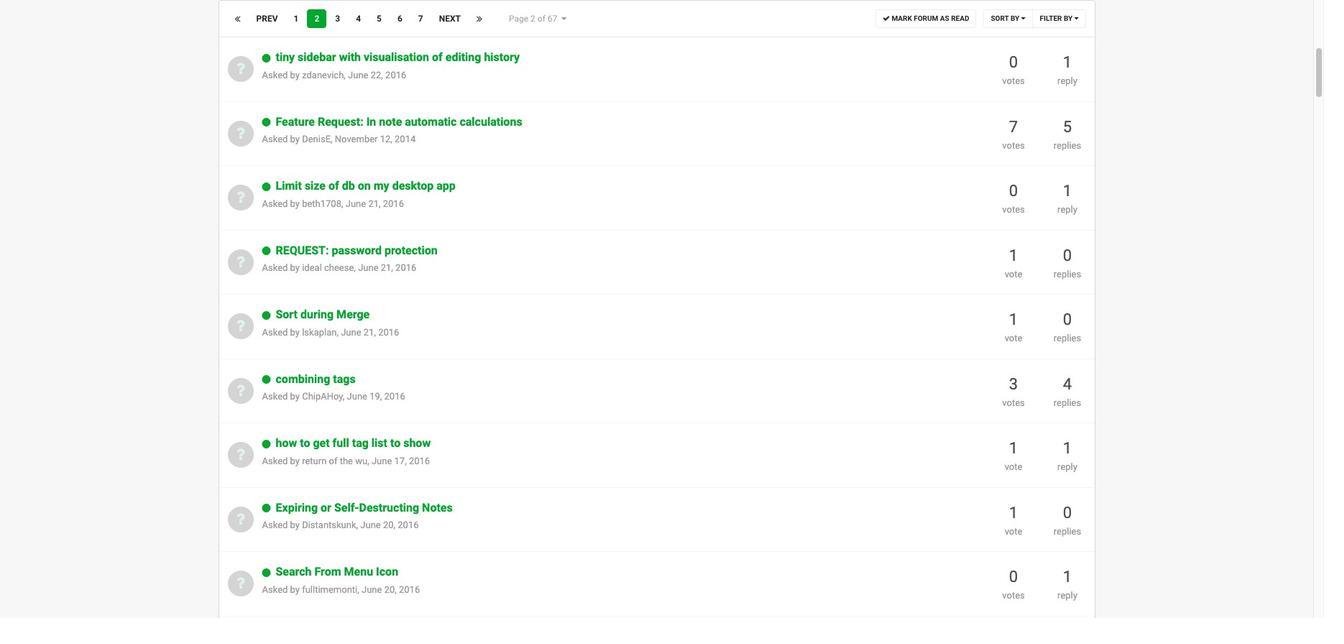 Task type: locate. For each thing, give the bounding box(es) containing it.
4 1 vote from the top
[[1005, 504, 1023, 537]]

cheese
[[324, 263, 354, 274]]

reply for to
[[1058, 462, 1078, 473]]

2016 for combining tags
[[384, 391, 405, 402]]

by down limit
[[290, 198, 300, 209]]

0 vertical spatial 20,
[[383, 520, 395, 531]]

4 go to first unread post image from the top
[[262, 568, 271, 578]]

3 1 vote from the top
[[1005, 439, 1023, 473]]

2 vertical spatial 21,
[[364, 327, 376, 338]]

return
[[302, 456, 327, 467]]

go to first unread post image left the "feature"
[[262, 118, 271, 128]]

in
[[366, 115, 376, 128]]

3 go to first unread post image from the top
[[262, 504, 271, 514]]

go to first unread post image
[[262, 118, 271, 128], [262, 182, 271, 192], [262, 246, 271, 256], [262, 311, 271, 321], [262, 375, 271, 385]]

asked for request:
[[262, 263, 288, 274]]

2 to from the left
[[390, 437, 401, 450]]

0 horizontal spatial caret down image
[[562, 15, 567, 23]]

by down tiny
[[290, 70, 300, 81]]

2 0 votes from the top
[[1002, 182, 1025, 215]]

3 go to first unread post image from the top
[[262, 246, 271, 256]]

3 for 3
[[335, 14, 340, 24]]

22,
[[371, 70, 383, 81]]

2 0 replies from the top
[[1054, 311, 1081, 344]]

, down request: in the left of the page
[[331, 134, 333, 145]]

to left get
[[300, 437, 310, 450]]

caret down image left filter
[[1021, 15, 1026, 22]]

asked down the "feature"
[[262, 134, 288, 145]]

list
[[372, 437, 388, 450]]

self-
[[334, 501, 359, 515]]

0 votes for desktop
[[1002, 182, 1025, 215]]

1 0 votes from the top
[[1002, 53, 1025, 86]]

3 question image from the top
[[236, 382, 245, 398]]

sort left during
[[276, 308, 298, 322]]

to right "list"
[[390, 437, 401, 450]]

how
[[276, 437, 297, 450]]

9 asked from the top
[[262, 585, 288, 595]]

3 asked from the top
[[262, 198, 288, 209]]

zdanevich
[[302, 70, 344, 81]]

5 asked from the top
[[262, 327, 288, 338]]

1 go to first unread post image from the top
[[262, 118, 271, 128]]

asked left lskaplan
[[262, 327, 288, 338]]

go to first unread post image left expiring
[[262, 504, 271, 514]]

3 for 3 votes
[[1009, 375, 1018, 393]]

, down menu
[[358, 585, 359, 595]]

limit size of db on my desktop app
[[276, 179, 456, 193]]

4 question image from the top
[[236, 447, 245, 463]]

7 for 7 votes
[[1009, 118, 1018, 136]]

june down "merge"
[[341, 327, 361, 338]]

june down expiring or self-destructing notes
[[360, 520, 381, 531]]

1 caret down image from the left
[[562, 15, 567, 23]]

6 by from the top
[[290, 391, 300, 402]]

3 vote from the top
[[1005, 462, 1023, 473]]

3 reply from the top
[[1058, 462, 1078, 473]]

forum
[[914, 15, 938, 22]]

how to get full tag list to show
[[276, 437, 431, 450]]

2016 for search from menu icon
[[399, 585, 420, 595]]

caret down image inside page 2 of 67 link
[[562, 15, 567, 23]]

question image left combining
[[236, 382, 245, 398]]

question image for tiny
[[236, 61, 245, 77]]

21, down protection
[[381, 263, 393, 274]]

by down the "feature"
[[290, 134, 300, 145]]

question image left request:
[[236, 254, 245, 270]]

reply
[[1058, 76, 1078, 86], [1058, 204, 1078, 215], [1058, 462, 1078, 473], [1058, 590, 1078, 601]]

1 by from the top
[[290, 70, 300, 81]]

june
[[348, 70, 368, 81], [346, 198, 366, 209], [358, 263, 379, 274], [341, 327, 361, 338], [347, 391, 367, 402], [372, 456, 392, 467], [360, 520, 381, 531], [362, 585, 382, 595]]

vote for sort during merge
[[1005, 333, 1023, 344]]

calculations
[[460, 115, 522, 128]]

1 link
[[287, 10, 306, 28]]

0 horizontal spatial 2
[[314, 14, 319, 24]]

5 go to first unread post image from the top
[[262, 375, 271, 385]]

by left return
[[290, 456, 300, 467]]

4 inside 4 replies
[[1063, 375, 1072, 393]]

sort during merge link
[[276, 308, 370, 322]]

0 vertical spatial 0 votes
[[1002, 53, 1025, 86]]

, down request: password protection link
[[354, 263, 356, 274]]

asked by distantskunk , june 20, 2016
[[262, 520, 419, 531]]

3 left 4 link
[[335, 14, 340, 24]]

by for how
[[290, 456, 300, 467]]

2 right the page
[[531, 14, 536, 24]]

1 question image from the top
[[236, 125, 245, 141]]

by down search
[[290, 585, 300, 595]]

3 inside 3 link
[[335, 14, 340, 24]]

0 horizontal spatial by
[[1011, 15, 1020, 22]]

distantskunk
[[302, 520, 356, 531]]

expiring or self-destructing notes link
[[276, 501, 453, 515]]

by left lskaplan
[[290, 327, 300, 338]]

2 replies from the top
[[1054, 269, 1081, 279]]

1 horizontal spatial sort
[[991, 15, 1009, 22]]

1 horizontal spatial caret down image
[[1021, 15, 1026, 22]]

read
[[951, 15, 969, 22]]

question image left search
[[236, 576, 245, 591]]

asked for how
[[262, 456, 288, 467]]

0 horizontal spatial 4
[[356, 14, 361, 24]]

go to first unread post image left combining
[[262, 375, 271, 385]]

20, down icon
[[384, 585, 397, 595]]

2 go to first unread post image from the top
[[262, 182, 271, 192]]

3 votes from the top
[[1002, 204, 1025, 215]]

2 vertical spatial 0 votes
[[1002, 568, 1025, 601]]

expiring or self-destructing notes
[[276, 501, 453, 515]]

2 votes from the top
[[1002, 140, 1025, 151]]

2 by from the left
[[1064, 15, 1073, 22]]

4 asked from the top
[[262, 263, 288, 274]]

7 link
[[411, 10, 430, 28]]

sort for sort during merge
[[276, 308, 298, 322]]

4 question image from the top
[[236, 511, 245, 527]]

, down sort during merge 'link' on the left of page
[[337, 327, 339, 338]]

go to first unread post image for combining tags
[[262, 375, 271, 385]]

7 votes
[[1002, 118, 1025, 151]]

1 vertical spatial 0 replies
[[1054, 311, 1081, 344]]

5 replies from the top
[[1054, 526, 1081, 537]]

3 inside 3 votes
[[1009, 375, 1018, 393]]

6 link
[[390, 10, 410, 28]]

1 vertical spatial 3
[[1009, 375, 1018, 393]]

, down with
[[344, 70, 346, 81]]

mark forum as read link
[[876, 10, 977, 28]]

asked by return of the wu , june 17, 2016
[[262, 456, 430, 467]]

4 reply from the top
[[1058, 590, 1078, 601]]

21,
[[368, 198, 381, 209], [381, 263, 393, 274], [364, 327, 376, 338]]

question image left how
[[236, 447, 245, 463]]

vote for expiring or self-destructing notes
[[1005, 526, 1023, 537]]

1 horizontal spatial 2
[[531, 14, 536, 24]]

0 horizontal spatial sort
[[276, 308, 298, 322]]

2016 for sort during merge
[[378, 327, 399, 338]]

1 1 reply from the top
[[1058, 53, 1078, 86]]

go to first unread post image left during
[[262, 311, 271, 321]]

by for expiring
[[290, 520, 300, 531]]

2 question image from the top
[[236, 254, 245, 270]]

0 horizontal spatial 5
[[377, 14, 382, 24]]

8 asked from the top
[[262, 520, 288, 531]]

request: password protection link
[[276, 244, 438, 257]]

3 caret down image from the left
[[1075, 15, 1079, 22]]

distantskunk link
[[302, 520, 356, 531]]

asked down search
[[262, 585, 288, 595]]

history
[[484, 50, 520, 64]]

0 vertical spatial 21,
[[368, 198, 381, 209]]

request:
[[276, 244, 329, 257]]

the
[[340, 456, 353, 467]]

1 vertical spatial 5
[[1063, 118, 1072, 136]]

go to first unread post image left limit
[[262, 182, 271, 192]]

1 vote for how to get full tag list to show
[[1005, 439, 1023, 473]]

1 vertical spatial 0 votes
[[1002, 182, 1025, 215]]

1 vertical spatial 20,
[[384, 585, 397, 595]]

5
[[377, 14, 382, 24], [1063, 118, 1072, 136]]

asked for tiny
[[262, 70, 288, 81]]

caret down image right filter
[[1075, 15, 1079, 22]]

asked down request:
[[262, 263, 288, 274]]

notes
[[422, 501, 453, 515]]

6 asked from the top
[[262, 391, 288, 402]]

, for request:
[[331, 134, 333, 145]]

go to first unread post image
[[262, 53, 271, 63], [262, 439, 271, 449], [262, 504, 271, 514], [262, 568, 271, 578]]

asked
[[262, 70, 288, 81], [262, 134, 288, 145], [262, 198, 288, 209], [262, 263, 288, 274], [262, 327, 288, 338], [262, 391, 288, 402], [262, 456, 288, 467], [262, 520, 288, 531], [262, 585, 288, 595]]

3 replies from the top
[[1054, 333, 1081, 344]]

0 horizontal spatial to
[[300, 437, 310, 450]]

0 vertical spatial 4
[[356, 14, 361, 24]]

1 vote from the top
[[1005, 269, 1023, 279]]

asked for feature
[[262, 134, 288, 145]]

2 vote from the top
[[1005, 333, 1023, 344]]

1 vote for request: password protection
[[1005, 246, 1023, 279]]

2 reply from the top
[[1058, 204, 1078, 215]]

asked down combining
[[262, 391, 288, 402]]

5 link
[[370, 10, 389, 28]]

by left filter
[[1011, 15, 1020, 22]]

by for filter
[[1064, 15, 1073, 22]]

june for sidebar
[[348, 70, 368, 81]]

replies for protection
[[1054, 269, 1081, 279]]

0 horizontal spatial 7
[[418, 14, 423, 24]]

sort right read
[[991, 15, 1009, 22]]

denise
[[302, 134, 331, 145]]

5 votes from the top
[[1002, 590, 1025, 601]]

8 by from the top
[[290, 520, 300, 531]]

0 replies for sort during merge
[[1054, 311, 1081, 344]]

3 question image from the top
[[236, 318, 245, 334]]

4 replies from the top
[[1054, 397, 1081, 408]]

1 go to first unread post image from the top
[[262, 53, 271, 63]]

1 votes from the top
[[1002, 76, 1025, 86]]

0 replies for expiring or self-destructing notes
[[1054, 504, 1081, 537]]

how to get full tag list to show link
[[276, 437, 431, 450]]

1 0 replies from the top
[[1054, 246, 1081, 279]]

4 right 3 votes
[[1063, 375, 1072, 393]]

4 go to first unread post image from the top
[[262, 311, 271, 321]]

1 vertical spatial sort
[[276, 308, 298, 322]]

1
[[294, 14, 299, 24], [1063, 53, 1072, 71], [1063, 182, 1072, 200], [1009, 246, 1018, 264], [1009, 311, 1018, 329], [1009, 439, 1018, 457], [1063, 439, 1072, 457], [1009, 504, 1018, 522], [1063, 568, 1072, 586]]

asked down expiring
[[262, 520, 288, 531]]

june for size
[[346, 198, 366, 209]]

1 vertical spatial 4
[[1063, 375, 1072, 393]]

20, for 0
[[384, 585, 397, 595]]

0 vertical spatial 5
[[377, 14, 382, 24]]

page
[[509, 14, 529, 24]]

20,
[[383, 520, 395, 531], [384, 585, 397, 595]]

2016 for tiny sidebar with visualisation of editing history
[[385, 70, 406, 81]]

filter by link
[[1032, 10, 1086, 28]]

caret down image
[[562, 15, 567, 23], [1021, 15, 1026, 22], [1075, 15, 1079, 22]]

vote for how to get full tag list to show
[[1005, 462, 1023, 473]]

by for combining
[[290, 391, 300, 402]]

1 horizontal spatial 5
[[1063, 118, 1072, 136]]

june for during
[[341, 327, 361, 338]]

7 for 7
[[418, 14, 423, 24]]

june down menu
[[362, 585, 382, 595]]

, down tags
[[343, 391, 345, 402]]

0 vertical spatial sort
[[991, 15, 1009, 22]]

1 by from the left
[[1011, 15, 1020, 22]]

question image
[[236, 61, 245, 77], [236, 189, 245, 205], [236, 318, 245, 334], [236, 511, 245, 527]]

2016 for limit size of db on my desktop app
[[383, 198, 404, 209]]

6
[[398, 14, 403, 24]]

question image for search
[[236, 576, 245, 591]]

4
[[356, 14, 361, 24], [1063, 375, 1072, 393]]

0 vertical spatial 3
[[335, 14, 340, 24]]

1 horizontal spatial 7
[[1009, 118, 1018, 136]]

21, for 0
[[368, 198, 381, 209]]

21, down "merge"
[[364, 327, 376, 338]]

2 caret down image from the left
[[1021, 15, 1026, 22]]

3 by from the top
[[290, 198, 300, 209]]

by down expiring
[[290, 520, 300, 531]]

june left 22,
[[348, 70, 368, 81]]

, down expiring or self-destructing notes link
[[356, 520, 358, 531]]

sort by link
[[984, 10, 1033, 28]]

3 0 replies from the top
[[1054, 504, 1081, 537]]

4 1 reply from the top
[[1058, 568, 1078, 601]]

1 1 vote from the top
[[1005, 246, 1023, 279]]

3 left 4 replies
[[1009, 375, 1018, 393]]

1 reply from the top
[[1058, 76, 1078, 86]]

67
[[548, 14, 557, 24]]

5 by from the top
[[290, 327, 300, 338]]

, down db
[[341, 198, 343, 209]]

1 vertical spatial 7
[[1009, 118, 1018, 136]]

by down combining
[[290, 391, 300, 402]]

0 vertical spatial 0 replies
[[1054, 246, 1081, 279]]

5 right "7 votes"
[[1063, 118, 1072, 136]]

1 horizontal spatial to
[[390, 437, 401, 450]]

by for feature
[[290, 134, 300, 145]]

1 replies from the top
[[1054, 140, 1081, 151]]

7 left 5 replies
[[1009, 118, 1018, 136]]

asked for limit
[[262, 198, 288, 209]]

4 left 5 link
[[356, 14, 361, 24]]

7 by from the top
[[290, 456, 300, 467]]

asked down tiny
[[262, 70, 288, 81]]

3 1 reply from the top
[[1058, 439, 1078, 473]]

2 1 reply from the top
[[1058, 182, 1078, 215]]

prev link
[[249, 10, 285, 28]]

votes
[[1002, 76, 1025, 86], [1002, 140, 1025, 151], [1002, 204, 1025, 215], [1002, 397, 1025, 408], [1002, 590, 1025, 601]]

go to first unread post image for expiring or self-destructing notes
[[262, 504, 271, 514]]

go to first unread post image left request:
[[262, 246, 271, 256]]

from
[[315, 565, 341, 579]]

asked by zdanevich , june 22, 2016
[[262, 70, 406, 81]]

20, down destructing
[[383, 520, 395, 531]]

0 vertical spatial 7
[[418, 14, 423, 24]]

of left 'editing'
[[432, 50, 443, 64]]

21, down 'my'
[[368, 198, 381, 209]]

4 votes from the top
[[1002, 397, 1025, 408]]

mark forum as read
[[890, 15, 969, 22]]

1 horizontal spatial by
[[1064, 15, 1073, 22]]

4 vote from the top
[[1005, 526, 1023, 537]]

by right filter
[[1064, 15, 1073, 22]]

2014
[[395, 134, 416, 145]]

1 vote for sort during merge
[[1005, 311, 1023, 344]]

5 inside 5 replies
[[1063, 118, 1072, 136]]

go to first unread post image for limit size of db on my desktop app
[[262, 182, 271, 192]]

0 replies
[[1054, 246, 1081, 279], [1054, 311, 1081, 344], [1054, 504, 1081, 537]]

go to first unread post image for sort during merge
[[262, 311, 271, 321]]

question image for limit
[[236, 189, 245, 205]]

1 horizontal spatial 4
[[1063, 375, 1072, 393]]

asked by fulltimemonti , june 20, 2016
[[262, 585, 420, 595]]

4 inside 4 link
[[356, 14, 361, 24]]

7 asked from the top
[[262, 456, 288, 467]]

,
[[344, 70, 346, 81], [331, 134, 333, 145], [341, 198, 343, 209], [354, 263, 356, 274], [337, 327, 339, 338], [343, 391, 345, 402], [368, 456, 369, 467], [356, 520, 358, 531], [358, 585, 359, 595]]

june down db
[[346, 198, 366, 209]]

asked by beth1708 , june 21, 2016
[[262, 198, 404, 209]]

caret down image inside the filter by link
[[1075, 15, 1079, 22]]

go to first unread post image left how
[[262, 439, 271, 449]]

1 horizontal spatial 3
[[1009, 375, 1018, 393]]

limit
[[276, 179, 302, 193]]

go to first unread post image left search
[[262, 568, 271, 578]]

2 by from the top
[[290, 134, 300, 145]]

3
[[335, 14, 340, 24], [1009, 375, 1018, 393]]

2 left 3 link
[[314, 14, 319, 24]]

4 by from the top
[[290, 263, 300, 274]]

5 question image from the top
[[236, 576, 245, 591]]

7 right 6
[[418, 14, 423, 24]]

0 horizontal spatial 3
[[335, 14, 340, 24]]

caret down image right 67
[[562, 15, 567, 23]]

ideal cheese link
[[302, 263, 354, 274]]

7 inside "7 votes"
[[1009, 118, 1018, 136]]

2 1 vote from the top
[[1005, 311, 1023, 344]]

go to first unread post image left tiny
[[262, 53, 271, 63]]

question image
[[236, 125, 245, 141], [236, 254, 245, 270], [236, 382, 245, 398], [236, 447, 245, 463], [236, 576, 245, 591]]

2 vertical spatial 0 replies
[[1054, 504, 1081, 537]]

menu
[[344, 565, 373, 579]]

2016 for expiring or self-destructing notes
[[398, 520, 419, 531]]

june left 19, at left bottom
[[347, 391, 367, 402]]

2 horizontal spatial caret down image
[[1075, 15, 1079, 22]]

last page image
[[477, 14, 482, 24]]

5 left 6
[[377, 14, 382, 24]]

asked down how
[[262, 456, 288, 467]]

caret down image inside "sort by" link
[[1021, 15, 1026, 22]]

1 question image from the top
[[236, 61, 245, 77]]

replies for in
[[1054, 140, 1081, 151]]

tags
[[333, 372, 356, 386]]

vote
[[1005, 269, 1023, 279], [1005, 333, 1023, 344], [1005, 462, 1023, 473], [1005, 526, 1023, 537]]

2 question image from the top
[[236, 189, 245, 205]]

by for sort
[[1011, 15, 1020, 22]]

1 reply
[[1058, 53, 1078, 86], [1058, 182, 1078, 215], [1058, 439, 1078, 473], [1058, 568, 1078, 601]]

1 asked from the top
[[262, 70, 288, 81]]

question image left the "feature"
[[236, 125, 245, 141]]

2 go to first unread post image from the top
[[262, 439, 271, 449]]

9 by from the top
[[290, 585, 300, 595]]

of
[[538, 14, 546, 24], [432, 50, 443, 64], [329, 179, 339, 193], [329, 456, 338, 467]]

2 asked from the top
[[262, 134, 288, 145]]

app
[[437, 179, 456, 193]]

by left ideal
[[290, 263, 300, 274]]

protection
[[385, 244, 438, 257]]

destructing
[[359, 501, 419, 515]]

asked down limit
[[262, 198, 288, 209]]

by for tiny
[[290, 70, 300, 81]]

lskaplan link
[[302, 327, 337, 338]]

0 replies for request: password protection
[[1054, 246, 1081, 279]]

, down tag
[[368, 456, 369, 467]]



Task type: describe. For each thing, give the bounding box(es) containing it.
june for tags
[[347, 391, 367, 402]]

1 to from the left
[[300, 437, 310, 450]]

reply for history
[[1058, 76, 1078, 86]]

asked by ideal cheese , june 21, 2016
[[262, 263, 417, 274]]

question image for sort
[[236, 318, 245, 334]]

4 link
[[349, 10, 368, 28]]

question image for request:
[[236, 254, 245, 270]]

lskaplan
[[302, 327, 337, 338]]

search
[[276, 565, 312, 579]]

, for during
[[337, 327, 339, 338]]

votes for calculations
[[1002, 140, 1025, 151]]

combining tags
[[276, 372, 356, 386]]

go to first unread post image for tiny sidebar with visualisation of editing history
[[262, 53, 271, 63]]

asked for sort
[[262, 327, 288, 338]]

4 for 4
[[356, 14, 361, 24]]

tiny
[[276, 50, 295, 64]]

chipahoy
[[302, 391, 343, 402]]

chipahoy link
[[302, 391, 343, 402]]

4 for 4 replies
[[1063, 375, 1072, 393]]

desktop
[[392, 179, 434, 193]]

20, for 1
[[383, 520, 395, 531]]

go to first unread post image for request: password protection
[[262, 246, 271, 256]]

vote for request: password protection
[[1005, 269, 1023, 279]]

1 vertical spatial 21,
[[381, 263, 393, 274]]

, for from
[[358, 585, 359, 595]]

by for search
[[290, 585, 300, 595]]

tiny sidebar with visualisation of editing history
[[276, 50, 520, 64]]

21, for 1
[[364, 327, 376, 338]]

filter
[[1040, 15, 1062, 22]]

go to first unread post image for how to get full tag list to show
[[262, 439, 271, 449]]

5 replies
[[1054, 118, 1081, 151]]

combining tags link
[[276, 372, 356, 386]]

1 2 from the left
[[314, 14, 319, 24]]

5 for 5 replies
[[1063, 118, 1072, 136]]

asked by chipahoy , june 19, 2016
[[262, 391, 405, 402]]

, for or
[[356, 520, 358, 531]]

1 reply for desktop
[[1058, 182, 1078, 215]]

asked by lskaplan , june 21, 2016
[[262, 327, 399, 338]]

tag
[[352, 437, 369, 450]]

first page image
[[235, 14, 240, 24]]

question image for feature
[[236, 125, 245, 141]]

june down 'password'
[[358, 263, 379, 274]]

by for request:
[[290, 263, 300, 274]]

19,
[[370, 391, 382, 402]]

or
[[321, 501, 331, 515]]

by for limit
[[290, 198, 300, 209]]

filter by
[[1040, 15, 1075, 22]]

1 vote for expiring or self-destructing notes
[[1005, 504, 1023, 537]]

of left db
[[329, 179, 339, 193]]

asked for combining
[[262, 391, 288, 402]]

during
[[301, 308, 334, 322]]

page 2 of 67 link
[[502, 10, 574, 28]]

asked by denise , november 12, 2014
[[262, 134, 416, 145]]

wu
[[355, 456, 368, 467]]

, for size
[[341, 198, 343, 209]]

beth1708
[[302, 198, 341, 209]]

beth1708 link
[[302, 198, 341, 209]]

3 link
[[328, 10, 347, 28]]

with
[[339, 50, 361, 64]]

12,
[[380, 134, 392, 145]]

reply for desktop
[[1058, 204, 1078, 215]]

return of the wu link
[[302, 456, 368, 467]]

2 link
[[307, 10, 327, 28]]

request:
[[318, 115, 364, 128]]

caret down image for sort by
[[1021, 15, 1026, 22]]

icon
[[376, 565, 398, 579]]

asked for expiring
[[262, 520, 288, 531]]

caret down image for filter by
[[1075, 15, 1079, 22]]

votes for my
[[1002, 204, 1025, 215]]

, for tags
[[343, 391, 345, 402]]

june down "list"
[[372, 456, 392, 467]]

question image for how
[[236, 447, 245, 463]]

fulltimemonti
[[302, 585, 358, 595]]

sort during merge
[[276, 308, 370, 322]]

go to first unread post image for search from menu icon
[[262, 568, 271, 578]]

prev
[[256, 14, 278, 24]]

0 votes for history
[[1002, 53, 1025, 86]]

june for or
[[360, 520, 381, 531]]

request: password protection
[[276, 244, 438, 257]]

limit size of db on my desktop app link
[[276, 179, 456, 193]]

expiring
[[276, 501, 318, 515]]

sort by
[[991, 15, 1021, 22]]

my
[[374, 179, 389, 193]]

automatic
[[405, 115, 457, 128]]

3 votes
[[1002, 375, 1025, 408]]

2 2 from the left
[[531, 14, 536, 24]]

ideal
[[302, 263, 322, 274]]

go to first unread post image for feature request: in note automatic calculations
[[262, 118, 271, 128]]

combining
[[276, 372, 330, 386]]

votes for editing
[[1002, 76, 1025, 86]]

by for sort
[[290, 327, 300, 338]]

on
[[358, 179, 371, 193]]

of left 'the'
[[329, 456, 338, 467]]

check image
[[883, 15, 890, 22]]

fulltimemonti link
[[302, 585, 358, 595]]

june for from
[[362, 585, 382, 595]]

full
[[333, 437, 349, 450]]

17,
[[394, 456, 407, 467]]

1 reply for to
[[1058, 439, 1078, 473]]

replies for self-
[[1054, 526, 1081, 537]]

4 replies
[[1054, 375, 1081, 408]]

replies for merge
[[1054, 333, 1081, 344]]

feature request: in note automatic calculations
[[276, 115, 522, 128]]

next link
[[432, 10, 468, 28]]

question image for combining
[[236, 382, 245, 398]]

as
[[940, 15, 950, 22]]

caret down image for page 2 of 67
[[562, 15, 567, 23]]

search from menu icon link
[[276, 565, 398, 579]]

of left 67
[[538, 14, 546, 24]]

3 0 votes from the top
[[1002, 568, 1025, 601]]

asked for search
[[262, 585, 288, 595]]

size
[[305, 179, 326, 193]]

next
[[439, 14, 461, 24]]

5 for 5
[[377, 14, 382, 24]]

question image for expiring
[[236, 511, 245, 527]]

editing
[[446, 50, 481, 64]]

note
[[379, 115, 402, 128]]

, for sidebar
[[344, 70, 346, 81]]

sort for sort by
[[991, 15, 1009, 22]]

show
[[403, 437, 431, 450]]

1 reply for history
[[1058, 53, 1078, 86]]

get
[[313, 437, 330, 450]]

tiny sidebar with visualisation of editing history link
[[276, 50, 520, 64]]

zdanevich link
[[302, 70, 344, 81]]

page 2 of 67
[[509, 14, 562, 24]]

visualisation
[[364, 50, 429, 64]]

merge
[[337, 308, 370, 322]]

password
[[332, 244, 382, 257]]



Task type: vqa. For each thing, say whether or not it's contained in the screenshot.
vote related to how to get full tag list to show
yes



